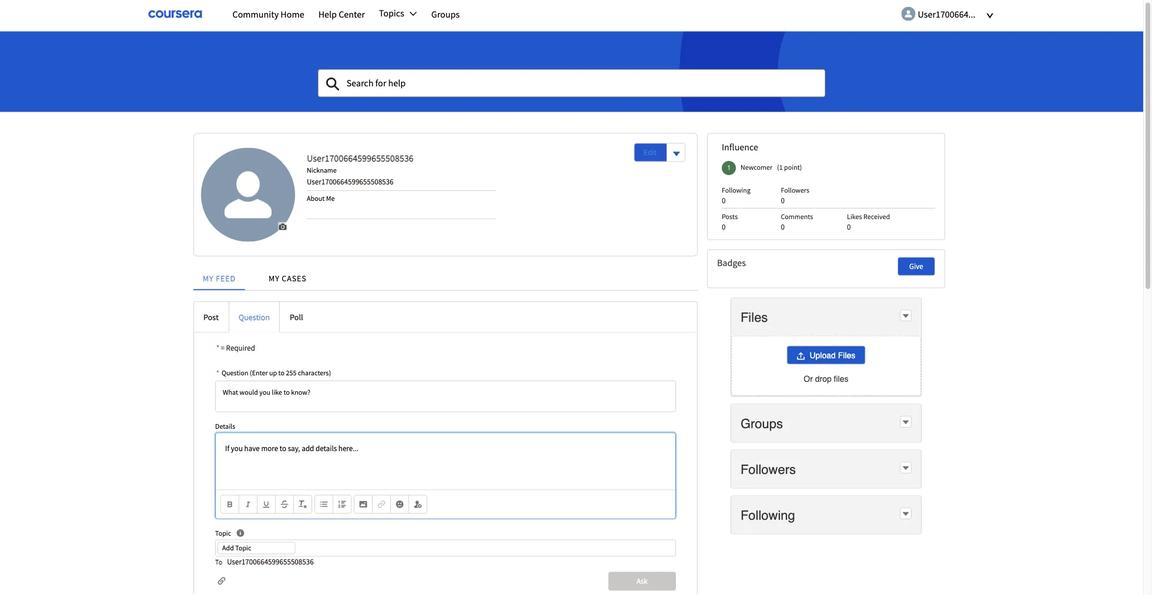 Task type: vqa. For each thing, say whether or not it's contained in the screenshot.
MY FEED link
yes



Task type: describe. For each thing, give the bounding box(es) containing it.
files element
[[731, 298, 922, 397]]

topics
[[379, 7, 404, 19]]

feed
[[216, 273, 236, 284]]

groups inside multilevel navigation menu menu bar
[[431, 8, 460, 20]]

0 horizontal spatial files
[[741, 310, 768, 325]]

my cases link
[[259, 259, 316, 290]]

0 inside likes received 0
[[847, 222, 851, 232]]

Add Topic text field
[[218, 542, 295, 555]]

my for my feed
[[203, 273, 214, 284]]

newcomer
[[741, 163, 773, 172]]

community home
[[233, 8, 304, 20]]

upload files
[[810, 351, 856, 360]]

received
[[864, 212, 890, 221]]

post
[[203, 312, 219, 323]]

my feed link
[[193, 259, 245, 290]]

topic
[[215, 529, 231, 538]]

poll link
[[280, 302, 313, 333]]

format text element
[[221, 495, 312, 514]]

upload
[[810, 351, 836, 360]]

my feed
[[203, 273, 236, 284]]

(enter
[[250, 369, 268, 378]]

(
[[777, 163, 780, 172]]

255
[[286, 369, 297, 378]]

following link
[[741, 507, 798, 524]]

newcomer image
[[722, 161, 736, 175]]

community
[[233, 8, 279, 20]]

posts
[[722, 212, 738, 221]]

point
[[784, 163, 800, 172]]

poll
[[290, 312, 303, 323]]

Search for help text field
[[318, 69, 826, 97]]

community home link
[[226, 1, 311, 28]]

give button
[[898, 257, 935, 276]]

drop
[[815, 374, 832, 384]]

1 vertical spatial question
[[222, 369, 248, 378]]

help center link
[[311, 1, 372, 28]]

likes
[[847, 212, 862, 221]]

posts 0
[[722, 212, 738, 232]]

files
[[834, 374, 849, 384]]

newcomer ( 1 point )
[[741, 163, 802, 172]]

user1700664599655508536 inside "dropdown button"
[[918, 8, 1025, 20]]

following for following
[[741, 508, 795, 523]]

user1700664599655508536 image
[[201, 148, 295, 242]]

or
[[804, 374, 813, 384]]

multilevel navigation menu menu bar
[[226, 1, 852, 28]]

0 vertical spatial groups link
[[424, 1, 467, 28]]

post link
[[194, 302, 229, 333]]

files link
[[741, 309, 771, 325]]

cases
[[282, 273, 307, 284]]

text default image for following
[[902, 510, 910, 519]]

banner containing topics
[[0, 0, 1144, 112]]

What would you like to know? text field
[[215, 381, 676, 412]]

0 vertical spatial question
[[239, 312, 270, 323]]

followers for followers 0
[[781, 185, 810, 195]]

influence
[[722, 141, 758, 153]]

to
[[278, 369, 285, 378]]



Task type: locate. For each thing, give the bounding box(es) containing it.
comments 0
[[781, 212, 813, 232]]

badges link
[[717, 257, 881, 269]]

*
[[216, 343, 220, 353], [216, 369, 219, 378]]

0 horizontal spatial my
[[203, 273, 214, 284]]

following 0
[[722, 185, 751, 205]]

1 vertical spatial followers
[[741, 462, 796, 477]]

0 inside posts 0
[[722, 222, 726, 232]]

up
[[269, 369, 277, 378]]

groups link
[[424, 1, 467, 28], [741, 416, 786, 432]]

* = required
[[216, 343, 255, 353]]

0 down "comments"
[[781, 222, 785, 232]]

files down badges
[[741, 310, 768, 325]]

groups link up followers "link"
[[741, 416, 786, 432]]

0 for following 0
[[722, 196, 726, 205]]

home
[[281, 8, 304, 20]]

user1700664599655508536 button
[[899, 4, 1025, 22]]

0 horizontal spatial groups link
[[424, 1, 467, 28]]

following for following 0
[[722, 185, 751, 195]]

user1700664599655508536
[[918, 8, 1025, 20], [307, 152, 414, 164], [307, 177, 394, 186], [227, 557, 314, 567]]

0 up posts at top right
[[722, 196, 726, 205]]

None field
[[318, 69, 826, 97]]

0 vertical spatial *
[[216, 343, 220, 353]]

following down followers "link"
[[741, 508, 795, 523]]

* question (enter up to 255 characters)
[[216, 369, 331, 378]]

0 inside comments 0
[[781, 222, 785, 232]]

my cases
[[269, 273, 307, 284]]

comments
[[781, 212, 813, 221]]

0 vertical spatial followers
[[781, 185, 810, 195]]

likes received 0
[[847, 212, 890, 232]]

2 my from the left
[[269, 273, 280, 284]]

1 horizontal spatial groups link
[[741, 416, 786, 432]]

my
[[203, 273, 214, 284], [269, 273, 280, 284]]

0
[[722, 196, 726, 205], [781, 196, 785, 205], [722, 222, 726, 232], [781, 222, 785, 232], [847, 222, 851, 232]]

banner
[[0, 0, 1144, 112]]

followers 0
[[781, 185, 810, 205]]

1 my from the left
[[203, 273, 214, 284]]

question link
[[229, 302, 280, 333]]

text default image
[[902, 419, 910, 427], [902, 465, 910, 473], [902, 510, 910, 519]]

me
[[326, 194, 335, 203]]

1 horizontal spatial my
[[269, 273, 280, 284]]

groups right topics popup button
[[431, 8, 460, 20]]

1 vertical spatial *
[[216, 369, 219, 378]]

toolbar
[[216, 490, 676, 519]]

required
[[226, 343, 255, 353]]

about me
[[307, 194, 335, 203]]

ask
[[637, 577, 648, 587]]

following
[[722, 185, 751, 195], [741, 508, 795, 523]]

1 text default image from the top
[[902, 419, 910, 427]]

align text element
[[315, 495, 352, 514]]

1 * from the top
[[216, 343, 220, 353]]

help center
[[318, 8, 365, 20]]

groups
[[431, 8, 460, 20], [741, 416, 783, 431]]

none field inside banner
[[318, 69, 826, 97]]

badges
[[717, 257, 746, 269]]

0 down posts at top right
[[722, 222, 726, 232]]

ask button
[[609, 572, 676, 591]]

)
[[800, 163, 802, 172]]

followers up following link
[[741, 462, 796, 477]]

0 vertical spatial groups
[[431, 8, 460, 20]]

1 horizontal spatial files
[[838, 351, 856, 360]]

help
[[318, 8, 337, 20]]

characters)
[[298, 369, 331, 378]]

details
[[215, 422, 235, 431]]

files
[[741, 310, 768, 325], [838, 351, 856, 360]]

0 inside followers 0
[[781, 196, 785, 205]]

insert content element
[[354, 495, 427, 514]]

* for * = required
[[216, 343, 220, 353]]

text default image
[[902, 312, 910, 321]]

followers inside "link"
[[741, 462, 796, 477]]

0 vertical spatial text default image
[[902, 419, 910, 427]]

about
[[307, 194, 325, 203]]

0 vertical spatial following
[[722, 185, 751, 195]]

0 for comments 0
[[781, 222, 785, 232]]

1 vertical spatial text default image
[[902, 465, 910, 473]]

* down '* = required'
[[216, 369, 219, 378]]

* left =
[[216, 343, 220, 353]]

or drop files
[[804, 374, 849, 384]]

3 text default image from the top
[[902, 510, 910, 519]]

followers down point
[[781, 185, 810, 195]]

groups up followers "link"
[[741, 416, 783, 431]]

1 vertical spatial files
[[838, 351, 856, 360]]

my for my cases
[[269, 273, 280, 284]]

* for * question (enter up to 255 characters)
[[216, 369, 219, 378]]

groups link right topics
[[424, 1, 467, 28]]

0 vertical spatial files
[[741, 310, 768, 325]]

2 * from the top
[[216, 369, 219, 378]]

text default image for groups
[[902, 419, 910, 427]]

followers
[[781, 185, 810, 195], [741, 462, 796, 477]]

Details text field
[[216, 434, 676, 490]]

edit
[[644, 148, 657, 157]]

my left feed
[[203, 273, 214, 284]]

topics button
[[372, 1, 424, 26]]

files right upload
[[838, 351, 856, 360]]

0 up "comments"
[[781, 196, 785, 205]]

followers for followers
[[741, 462, 796, 477]]

nickname user1700664599655508536
[[307, 165, 394, 186]]

give
[[910, 262, 924, 271]]

question
[[239, 312, 270, 323], [222, 369, 248, 378]]

1 vertical spatial groups
[[741, 416, 783, 431]]

0 inside following 0
[[722, 196, 726, 205]]

nickname
[[307, 165, 337, 175]]

0 for followers 0
[[781, 196, 785, 205]]

0 for posts 0
[[722, 222, 726, 232]]

followers link
[[741, 461, 799, 478]]

0 horizontal spatial groups
[[431, 8, 460, 20]]

to
[[215, 558, 222, 567]]

1 horizontal spatial groups
[[741, 416, 783, 431]]

2 vertical spatial text default image
[[902, 510, 910, 519]]

question left (enter
[[222, 369, 248, 378]]

to user1700664599655508536
[[215, 557, 314, 567]]

edit button
[[635, 144, 666, 161]]

=
[[221, 343, 225, 353]]

2 text default image from the top
[[902, 465, 910, 473]]

1 vertical spatial groups link
[[741, 416, 786, 432]]

1
[[780, 163, 783, 172]]

center
[[339, 8, 365, 20]]

text default image for followers
[[902, 465, 910, 473]]

question up required
[[239, 312, 270, 323]]

my left cases
[[269, 273, 280, 284]]

1 vertical spatial following
[[741, 508, 795, 523]]

0 down likes
[[847, 222, 851, 232]]

following down newcomer icon
[[722, 185, 751, 195]]



